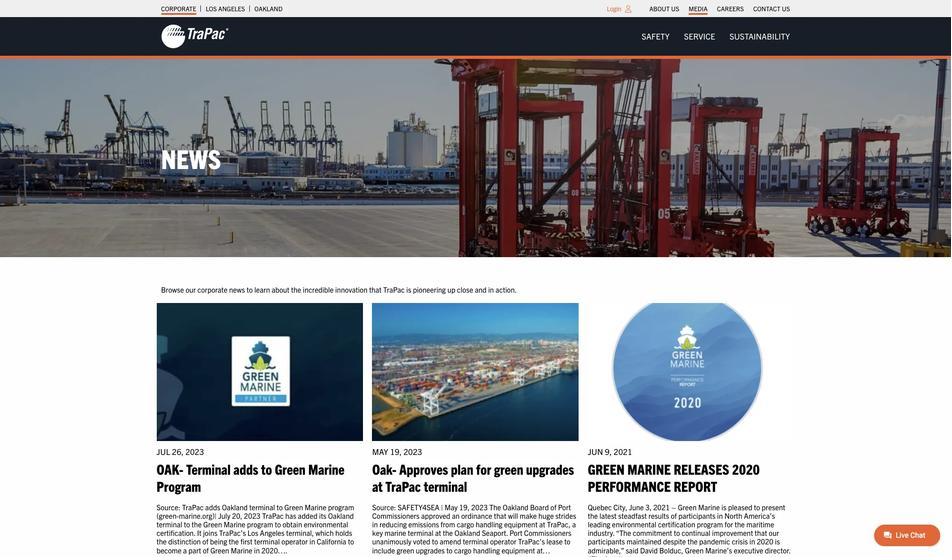 Task type: locate. For each thing, give the bounding box(es) containing it.
program
[[328, 503, 354, 512], [247, 520, 273, 529], [697, 520, 724, 529]]

port up at trapac,
[[559, 503, 571, 512]]

for up crisis
[[725, 520, 734, 529]]

0 vertical spatial our
[[186, 285, 196, 294]]

adds
[[234, 460, 258, 478], [205, 503, 220, 512]]

adds left 20,
[[205, 503, 220, 512]]

city,
[[614, 503, 628, 512]]

program inside quebec city, june 3, 2021 – green marine is pleased to present the latest steadfast results of participants in north america's leading environmental certification program for the maritime industry. "the commitment to continual improvement that our participants maintained despite the pandemic crisis in 2020 is admirable," said david bolduc, green marine's executive director. "the fact that…
[[697, 520, 724, 529]]

trapac inside oak- approves plan for green upgrades at trapac terminal
[[386, 477, 421, 494]]

green
[[495, 460, 524, 478], [397, 546, 415, 555]]

close
[[457, 285, 474, 294]]

19, inside source: safety4sea | may 19, 2023 the oakland board of port commissioners approved an ordinance that will make huge strides in reducing emissions from cargo handling equipment at trapac, a key marine terminal at the oakland seaport. port commissioners unanimously voted to amend terminal operator trapac's lease to include green upgrades to cargo handling equipment at…
[[460, 503, 470, 512]]

1 horizontal spatial that
[[494, 511, 507, 520]]

1 vertical spatial our
[[769, 528, 780, 537]]

us
[[672, 4, 680, 13], [783, 4, 791, 13]]

obtain
[[283, 520, 302, 529]]

0 vertical spatial at
[[373, 477, 383, 494]]

1 vertical spatial angeles
[[260, 528, 285, 537]]

1 horizontal spatial participants
[[679, 511, 716, 520]]

source: trapac adds oakland terminal to green marine program (green-marine.org)| july 20, 2023 trapac has added its oakland terminal to the green marine program to obtain environmental certification. it joins trapac's los angeles terminal, which holds the distinction of being the first terminal operator in california to become a part of green marine in 2020….
[[157, 503, 354, 555]]

0 vertical spatial commissioners
[[373, 511, 420, 520]]

careers
[[718, 4, 744, 13]]

1 vertical spatial green
[[397, 546, 415, 555]]

terminal up the |
[[424, 477, 468, 494]]

0 horizontal spatial adds
[[205, 503, 220, 512]]

0 vertical spatial menu bar
[[645, 2, 795, 15]]

approved
[[422, 511, 451, 520]]

our right browse on the bottom left of page
[[186, 285, 196, 294]]

quebec city, june 3, 2021 – green marine is pleased to present the latest steadfast results of participants in north america's leading environmental certification program for the maritime industry. "the commitment to continual improvement that our participants maintained despite the pandemic crisis in 2020 is admirable," said david bolduc, green marine's executive director. "the fact that…
[[588, 503, 791, 557]]

a inside source: safety4sea | may 19, 2023 the oakland board of port commissioners approved an ordinance that will make huge strides in reducing emissions from cargo handling equipment at trapac, a key marine terminal at the oakland seaport. port commissioners unanimously voted to amend terminal operator trapac's lease to include green upgrades to cargo handling equipment at…
[[573, 520, 576, 529]]

a left part
[[183, 546, 187, 555]]

trapac up safety4sea
[[386, 477, 421, 494]]

2 horizontal spatial program
[[697, 520, 724, 529]]

terminal down approved at left bottom
[[408, 528, 434, 537]]

1 source: from the left
[[157, 503, 181, 512]]

terminal up distinction
[[157, 520, 182, 529]]

that inside quebec city, june 3, 2021 – green marine is pleased to present the latest steadfast results of participants in north america's leading environmental certification program for the maritime industry. "the commitment to continual improvement that our participants maintained despite the pandemic crisis in 2020 is admirable," said david bolduc, green marine's executive director. "the fact that…
[[755, 528, 768, 537]]

july
[[218, 511, 231, 520]]

1 horizontal spatial los
[[248, 528, 259, 537]]

2020 inside quebec city, june 3, 2021 – green marine is pleased to present the latest steadfast results of participants in north america's leading environmental certification program for the maritime industry. "the commitment to continual improvement that our participants maintained despite the pandemic crisis in 2020 is admirable," said david bolduc, green marine's executive director. "the fact that…
[[757, 537, 774, 546]]

participants up continual on the right
[[679, 511, 716, 520]]

green up the
[[495, 460, 524, 478]]

marine inside quebec city, june 3, 2021 – green marine is pleased to present the latest steadfast results of participants in north america's leading environmental certification program for the maritime industry. "the commitment to continual improvement that our participants maintained despite the pandemic crisis in 2020 is admirable," said david bolduc, green marine's executive director. "the fact that…
[[699, 503, 720, 512]]

0 vertical spatial adds
[[234, 460, 258, 478]]

that down the america's
[[755, 528, 768, 537]]

service
[[685, 31, 716, 41]]

is right executive
[[776, 537, 781, 546]]

jun
[[588, 446, 604, 457]]

0 horizontal spatial los
[[206, 4, 217, 13]]

1 horizontal spatial a
[[573, 520, 576, 529]]

results
[[649, 511, 670, 520]]

incredible
[[303, 285, 334, 294]]

los
[[206, 4, 217, 13], [248, 528, 259, 537]]

2 us from the left
[[783, 4, 791, 13]]

our
[[186, 285, 196, 294], [769, 528, 780, 537]]

adds inside source: trapac adds oakland terminal to green marine program (green-marine.org)| july 20, 2023 trapac has added its oakland terminal to the green marine program to obtain environmental certification. it joins trapac's los angeles terminal, which holds the distinction of being the first terminal operator in california to become a part of green marine in 2020….
[[205, 503, 220, 512]]

0 horizontal spatial program
[[247, 520, 273, 529]]

1 vertical spatial a
[[183, 546, 187, 555]]

cargo down "from"
[[455, 546, 472, 555]]

2020 down maritime
[[757, 537, 774, 546]]

action.
[[496, 285, 517, 294]]

1 vertical spatial menu bar
[[635, 27, 798, 45]]

upgrades down the emissions
[[416, 546, 445, 555]]

bolduc,
[[660, 546, 684, 555]]

operator
[[282, 537, 308, 546], [491, 537, 517, 546]]

adds right terminal at the bottom left of page
[[234, 460, 258, 478]]

the right about
[[291, 285, 301, 294]]

(green-
[[157, 511, 179, 520]]

2 operator from the left
[[491, 537, 517, 546]]

north
[[725, 511, 743, 520]]

1 vertical spatial is
[[722, 503, 727, 512]]

that left "will"
[[494, 511, 507, 520]]

is left pleased
[[722, 503, 727, 512]]

source: down program
[[157, 503, 181, 512]]

david
[[641, 546, 658, 555]]

may
[[373, 446, 389, 457], [445, 503, 458, 512]]

1 horizontal spatial angeles
[[260, 528, 285, 537]]

green inside oak- terminal adds to green marine program
[[275, 460, 306, 478]]

participants
[[679, 511, 716, 520], [588, 537, 625, 546]]

1 vertical spatial may
[[445, 503, 458, 512]]

0 horizontal spatial at
[[373, 477, 383, 494]]

the down "an"
[[443, 528, 453, 537]]

upgrades
[[527, 460, 575, 478], [416, 546, 445, 555]]

0 vertical spatial 2020
[[733, 460, 760, 478]]

0 horizontal spatial upgrades
[[416, 546, 445, 555]]

browse our corporate news to learn about the incredible innovation that trapac is pioneering up close and in action.
[[161, 285, 517, 294]]

board
[[531, 503, 549, 512]]

1 operator from the left
[[282, 537, 308, 546]]

0 vertical spatial equipment
[[505, 520, 538, 529]]

1 vertical spatial upgrades
[[416, 546, 445, 555]]

about us
[[650, 4, 680, 13]]

green down marine
[[397, 546, 415, 555]]

commissioners up marine
[[373, 511, 420, 520]]

0 vertical spatial a
[[573, 520, 576, 529]]

adds inside oak- terminal adds to green marine program
[[234, 460, 258, 478]]

in
[[489, 285, 494, 294], [718, 511, 723, 520], [373, 520, 378, 529], [310, 537, 315, 546], [750, 537, 756, 546], [254, 546, 260, 555]]

for inside quebec city, june 3, 2021 – green marine is pleased to present the latest steadfast results of participants in north america's leading environmental certification program for the maritime industry. "the commitment to continual improvement that our participants maintained despite the pandemic crisis in 2020 is admirable," said david bolduc, green marine's executive director. "the fact that…
[[725, 520, 734, 529]]

the left joins at the bottom left of the page
[[192, 520, 202, 529]]

0 horizontal spatial angeles
[[218, 4, 245, 13]]

2020 up pleased
[[733, 460, 760, 478]]

of inside source: safety4sea | may 19, 2023 the oakland board of port commissioners approved an ordinance that will make huge strides in reducing emissions from cargo handling equipment at trapac, a key marine terminal at the oakland seaport. port commissioners unanimously voted to amend terminal operator trapac's lease to include green upgrades to cargo handling equipment at…
[[551, 503, 557, 512]]

report
[[674, 477, 718, 494]]

oak- approves plan for green upgrades at trapac terminal article
[[373, 303, 579, 557]]

0 horizontal spatial us
[[672, 4, 680, 13]]

1 horizontal spatial is
[[722, 503, 727, 512]]

port down "will"
[[510, 528, 523, 537]]

0 horizontal spatial for
[[477, 460, 492, 478]]

1 vertical spatial adds
[[205, 503, 220, 512]]

light image
[[626, 5, 632, 13]]

june
[[630, 503, 644, 512]]

operator down obtain
[[282, 537, 308, 546]]

despite
[[664, 537, 687, 546]]

0 vertical spatial that
[[369, 285, 382, 294]]

to
[[247, 285, 253, 294], [261, 460, 272, 478], [277, 503, 283, 512], [755, 503, 761, 512], [184, 520, 190, 529], [275, 520, 281, 529], [674, 528, 681, 537], [348, 537, 354, 546], [432, 537, 438, 546], [565, 537, 571, 546], [447, 546, 453, 555]]

trapac's
[[219, 528, 246, 537], [519, 537, 545, 546]]

for right plan
[[477, 460, 492, 478]]

angeles left oakland link on the left of the page
[[218, 4, 245, 13]]

1 vertical spatial equipment
[[502, 546, 535, 555]]

participants up the fact
[[588, 537, 625, 546]]

menu bar down careers "link"
[[635, 27, 798, 45]]

1 vertical spatial los
[[248, 528, 259, 537]]

26,
[[172, 446, 184, 457]]

crisis
[[732, 537, 749, 546]]

oak- terminal adds to green marine program article
[[157, 303, 364, 557]]

program up first
[[247, 520, 273, 529]]

environmental up california
[[304, 520, 348, 529]]

0 vertical spatial green
[[495, 460, 524, 478]]

oakland right los angeles link
[[255, 4, 283, 13]]

2023 right 20,
[[244, 511, 261, 520]]

that right innovation
[[369, 285, 382, 294]]

trapac left pioneering
[[383, 285, 405, 294]]

us right about
[[672, 4, 680, 13]]

0 vertical spatial 19,
[[390, 446, 402, 457]]

releases
[[674, 460, 730, 478]]

0 vertical spatial los
[[206, 4, 217, 13]]

source: inside source: safety4sea | may 19, 2023 the oakland board of port commissioners approved an ordinance that will make huge strides in reducing emissions from cargo handling equipment at trapac, a key marine terminal at the oakland seaport. port commissioners unanimously voted to amend terminal operator trapac's lease to include green upgrades to cargo handling equipment at…
[[373, 503, 396, 512]]

oakland link
[[255, 2, 283, 15]]

0 vertical spatial upgrades
[[527, 460, 575, 478]]

green inside source: safety4sea | may 19, 2023 the oakland board of port commissioners approved an ordinance that will make huge strides in reducing emissions from cargo handling equipment at trapac, a key marine terminal at the oakland seaport. port commissioners unanimously voted to amend terminal operator trapac's lease to include green upgrades to cargo handling equipment at…
[[397, 546, 415, 555]]

the
[[291, 285, 301, 294], [588, 511, 598, 520], [192, 520, 202, 529], [735, 520, 745, 529], [443, 528, 453, 537], [157, 537, 167, 546], [229, 537, 239, 546], [688, 537, 698, 546]]

1 horizontal spatial us
[[783, 4, 791, 13]]

may inside source: safety4sea | may 19, 2023 the oakland board of port commissioners approved an ordinance that will make huge strides in reducing emissions from cargo handling equipment at trapac, a key marine terminal at the oakland seaport. port commissioners unanimously voted to amend terminal operator trapac's lease to include green upgrades to cargo handling equipment at…
[[445, 503, 458, 512]]

at down approved at left bottom
[[435, 528, 442, 537]]

0 vertical spatial participants
[[679, 511, 716, 520]]

jun 9, 2021
[[588, 446, 633, 457]]

may up oak-
[[373, 446, 389, 457]]

sustainability link
[[723, 27, 798, 45]]

from
[[441, 520, 455, 529]]

corporate image
[[161, 24, 229, 49]]

0 horizontal spatial participants
[[588, 537, 625, 546]]

2 source: from the left
[[373, 503, 396, 512]]

2023 left the
[[472, 503, 488, 512]]

"the left the fact
[[588, 554, 603, 557]]

commissioners down huge
[[525, 528, 572, 537]]

equipment left at…
[[502, 546, 535, 555]]

of right board
[[551, 503, 557, 512]]

1 environmental from the left
[[304, 520, 348, 529]]

oakland
[[255, 4, 283, 13], [222, 503, 248, 512], [503, 503, 529, 512], [328, 511, 354, 520], [455, 528, 481, 537]]

1 horizontal spatial source:
[[373, 503, 396, 512]]

maritime
[[747, 520, 775, 529]]

commissioners
[[373, 511, 420, 520], [525, 528, 572, 537]]

0 horizontal spatial environmental
[[304, 520, 348, 529]]

in right and
[[489, 285, 494, 294]]

marine
[[309, 460, 345, 478], [305, 503, 327, 512], [699, 503, 720, 512], [224, 520, 246, 529], [231, 546, 253, 555]]

source: up reducing
[[373, 503, 396, 512]]

certification
[[659, 520, 696, 529]]

19, right the |
[[460, 503, 470, 512]]

of right part
[[203, 546, 209, 555]]

cargo right "from"
[[457, 520, 474, 529]]

1 horizontal spatial adds
[[234, 460, 258, 478]]

trapac's left "lease"
[[519, 537, 545, 546]]

menu bar containing about us
[[645, 2, 795, 15]]

our up 'director.'
[[769, 528, 780, 537]]

0 horizontal spatial operator
[[282, 537, 308, 546]]

menu bar up service
[[645, 2, 795, 15]]

the right despite
[[688, 537, 698, 546]]

make
[[520, 511, 537, 520]]

0 vertical spatial port
[[559, 503, 571, 512]]

0 horizontal spatial "the
[[588, 554, 603, 557]]

us for about us
[[672, 4, 680, 13]]

terminal right 20,
[[249, 503, 275, 512]]

main content
[[152, 284, 800, 557]]

upgrades inside oak- approves plan for green upgrades at trapac terminal
[[527, 460, 575, 478]]

in left reducing
[[373, 520, 378, 529]]

0 horizontal spatial green
[[397, 546, 415, 555]]

oakland right the
[[503, 503, 529, 512]]

a right at trapac,
[[573, 520, 576, 529]]

upgrades up board
[[527, 460, 575, 478]]

environmental inside quebec city, june 3, 2021 – green marine is pleased to present the latest steadfast results of participants in north america's leading environmental certification program for the maritime industry. "the commitment to continual improvement that our participants maintained despite the pandemic crisis in 2020 is admirable," said david bolduc, green marine's executive director. "the fact that…
[[613, 520, 657, 529]]

1 vertical spatial that
[[494, 511, 507, 520]]

upgrades inside source: safety4sea | may 19, 2023 the oakland board of port commissioners approved an ordinance that will make huge strides in reducing emissions from cargo handling equipment at trapac, a key marine terminal at the oakland seaport. port commissioners unanimously voted to amend terminal operator trapac's lease to include green upgrades to cargo handling equipment at…
[[416, 546, 445, 555]]

that
[[369, 285, 382, 294], [494, 511, 507, 520], [755, 528, 768, 537]]

1 horizontal spatial may
[[445, 503, 458, 512]]

1 horizontal spatial 19,
[[460, 503, 470, 512]]

environmental
[[304, 520, 348, 529], [613, 520, 657, 529]]

operator inside source: trapac adds oakland terminal to green marine program (green-marine.org)| july 20, 2023 trapac has added its oakland terminal to the green marine program to obtain environmental certification. it joins trapac's los angeles terminal, which holds the distinction of being the first terminal operator in california to become a part of green marine in 2020….
[[282, 537, 308, 546]]

1 vertical spatial at
[[435, 528, 442, 537]]

learn
[[255, 285, 270, 294]]

program right the its
[[328, 503, 354, 512]]

1 horizontal spatial environmental
[[613, 520, 657, 529]]

trapac down program
[[182, 503, 204, 512]]

the inside source: safety4sea | may 19, 2023 the oakland board of port commissioners approved an ordinance that will make huge strides in reducing emissions from cargo handling equipment at trapac, a key marine terminal at the oakland seaport. port commissioners unanimously voted to amend terminal operator trapac's lease to include green upgrades to cargo handling equipment at…
[[443, 528, 453, 537]]

operator down "will"
[[491, 537, 517, 546]]

2 environmental from the left
[[613, 520, 657, 529]]

0 vertical spatial cargo
[[457, 520, 474, 529]]

19,
[[390, 446, 402, 457], [460, 503, 470, 512]]

america's
[[745, 511, 776, 520]]

0 horizontal spatial trapac's
[[219, 528, 246, 537]]

at down may 19, 2023
[[373, 477, 383, 494]]

angeles up 2020….
[[260, 528, 285, 537]]

main content containing oak- terminal adds to green marine program
[[152, 284, 800, 557]]

fact
[[605, 554, 617, 557]]

is left pioneering
[[407, 285, 412, 294]]

"the up the said
[[617, 528, 632, 537]]

become
[[157, 546, 182, 555]]

handling down the
[[476, 520, 503, 529]]

at
[[373, 477, 383, 494], [435, 528, 442, 537]]

menu bar containing safety
[[635, 27, 798, 45]]

2 horizontal spatial that
[[755, 528, 768, 537]]

1 vertical spatial for
[[725, 520, 734, 529]]

0 vertical spatial for
[[477, 460, 492, 478]]

us inside "link"
[[672, 4, 680, 13]]

1 horizontal spatial our
[[769, 528, 780, 537]]

0 vertical spatial is
[[407, 285, 412, 294]]

1 vertical spatial 2020
[[757, 537, 774, 546]]

seaport.
[[482, 528, 508, 537]]

source: inside source: trapac adds oakland terminal to green marine program (green-marine.org)| july 20, 2023 trapac has added its oakland terminal to the green marine program to obtain environmental certification. it joins trapac's los angeles terminal, which holds the distinction of being the first terminal operator in california to become a part of green marine in 2020….
[[157, 503, 181, 512]]

0 horizontal spatial 19,
[[390, 446, 402, 457]]

1 vertical spatial 19,
[[460, 503, 470, 512]]

the left 'latest'
[[588, 511, 598, 520]]

2023 up approves at the left bottom of page
[[404, 446, 422, 457]]

oakland down ordinance
[[455, 528, 481, 537]]

1 horizontal spatial at
[[435, 528, 442, 537]]

ordinance
[[462, 511, 493, 520]]

1 horizontal spatial "the
[[617, 528, 632, 537]]

0 horizontal spatial that
[[369, 285, 382, 294]]

said
[[626, 546, 639, 555]]

the
[[490, 503, 502, 512]]

equipment down board
[[505, 520, 538, 529]]

1 horizontal spatial operator
[[491, 537, 517, 546]]

1 horizontal spatial for
[[725, 520, 734, 529]]

menu bar
[[645, 2, 795, 15], [635, 27, 798, 45]]

0 vertical spatial may
[[373, 446, 389, 457]]

0 horizontal spatial source:
[[157, 503, 181, 512]]

0 horizontal spatial a
[[183, 546, 187, 555]]

1 horizontal spatial trapac's
[[519, 537, 545, 546]]

pandemic
[[700, 537, 731, 546]]

that inside source: safety4sea | may 19, 2023 the oakland board of port commissioners approved an ordinance that will make huge strides in reducing emissions from cargo handling equipment at trapac, a key marine terminal at the oakland seaport. port commissioners unanimously voted to amend terminal operator trapac's lease to include green upgrades to cargo handling equipment at…
[[494, 511, 507, 520]]

may right the |
[[445, 503, 458, 512]]

1 horizontal spatial upgrades
[[527, 460, 575, 478]]

2 vertical spatial that
[[755, 528, 768, 537]]

oak-
[[373, 460, 397, 478]]

1 horizontal spatial commissioners
[[525, 528, 572, 537]]

1 horizontal spatial port
[[559, 503, 571, 512]]

the up crisis
[[735, 520, 745, 529]]

source:
[[157, 503, 181, 512], [373, 503, 396, 512]]

environmental down june
[[613, 520, 657, 529]]

quebec
[[588, 503, 612, 512]]

1 vertical spatial commissioners
[[525, 528, 572, 537]]

in left which
[[310, 537, 315, 546]]

1 horizontal spatial green
[[495, 460, 524, 478]]

handling down seaport. on the right of the page
[[474, 546, 500, 555]]

of right results
[[671, 511, 677, 520]]

1 us from the left
[[672, 4, 680, 13]]

program up pandemic
[[697, 520, 724, 529]]

trapac's down 20,
[[219, 528, 246, 537]]

login link
[[607, 4, 622, 13]]

cargo
[[457, 520, 474, 529], [455, 546, 472, 555]]

2 horizontal spatial is
[[776, 537, 781, 546]]

added
[[298, 511, 318, 520]]

us right contact
[[783, 4, 791, 13]]

0 horizontal spatial port
[[510, 528, 523, 537]]

19, up oak-
[[390, 446, 402, 457]]



Task type: describe. For each thing, give the bounding box(es) containing it.
joins
[[203, 528, 218, 537]]

will
[[508, 511, 519, 520]]

admirable,"
[[588, 546, 625, 555]]

oak- approves plan for green upgrades at trapac terminal
[[373, 460, 575, 494]]

2020….
[[262, 546, 288, 555]]

1 horizontal spatial program
[[328, 503, 354, 512]]

1 vertical spatial port
[[510, 528, 523, 537]]

login
[[607, 4, 622, 13]]

at…
[[537, 546, 551, 555]]

environmental inside source: trapac adds oakland terminal to green marine program (green-marine.org)| july 20, 2023 trapac has added its oakland terminal to the green marine program to obtain environmental certification. it joins trapac's los angeles terminal, which holds the distinction of being the first terminal operator in california to become a part of green marine in 2020….
[[304, 520, 348, 529]]

maintained
[[627, 537, 662, 546]]

a inside source: trapac adds oakland terminal to green marine program (green-marine.org)| july 20, 2023 trapac has added its oakland terminal to the green marine program to obtain environmental certification. it joins trapac's los angeles terminal, which holds the distinction of being the first terminal operator in california to become a part of green marine in 2020….
[[183, 546, 187, 555]]

unanimously
[[373, 537, 412, 546]]

oakland up holds
[[328, 511, 354, 520]]

the left distinction
[[157, 537, 167, 546]]

terminal
[[186, 460, 231, 478]]

green inside oak- approves plan for green upgrades at trapac terminal
[[495, 460, 524, 478]]

about us link
[[650, 2, 680, 15]]

browse
[[161, 285, 184, 294]]

2023 inside source: trapac adds oakland terminal to green marine program (green-marine.org)| july 20, 2023 trapac has added its oakland terminal to the green marine program to obtain environmental certification. it joins trapac's los angeles terminal, which holds the distinction of being the first terminal operator in california to become a part of green marine in 2020….
[[244, 511, 261, 520]]

los angeles
[[206, 4, 245, 13]]

performance
[[588, 477, 671, 494]]

safety link
[[635, 27, 677, 45]]

in inside source: safety4sea | may 19, 2023 the oakland board of port commissioners approved an ordinance that will make huge strides in reducing emissions from cargo handling equipment at trapac, a key marine terminal at the oakland seaport. port commissioners unanimously voted to amend terminal operator trapac's lease to include green upgrades to cargo handling equipment at…
[[373, 520, 378, 529]]

corporate link
[[161, 2, 196, 15]]

0 horizontal spatial our
[[186, 285, 196, 294]]

trapac's inside source: safety4sea | may 19, 2023 the oakland board of port commissioners approved an ordinance that will make huge strides in reducing emissions from cargo handling equipment at trapac, a key marine terminal at the oakland seaport. port commissioners unanimously voted to amend terminal operator trapac's lease to include green upgrades to cargo handling equipment at…
[[519, 537, 545, 546]]

2021
[[614, 446, 633, 457]]

los angeles link
[[206, 2, 245, 15]]

its
[[319, 511, 327, 520]]

at trapac,
[[540, 520, 571, 529]]

20,
[[232, 511, 243, 520]]

director.
[[766, 546, 791, 555]]

adds for oakland
[[205, 503, 220, 512]]

at inside oak- approves plan for green upgrades at trapac terminal
[[373, 477, 383, 494]]

marine inside oak- terminal adds to green marine program
[[309, 460, 345, 478]]

california
[[317, 537, 347, 546]]

|
[[441, 503, 443, 512]]

jul
[[157, 446, 170, 457]]

huge
[[539, 511, 554, 520]]

terminal right amend
[[463, 537, 489, 546]]

marine's
[[706, 546, 733, 555]]

1 vertical spatial cargo
[[455, 546, 472, 555]]

green marine releases 2020 performance report article
[[588, 303, 795, 557]]

adds for to
[[234, 460, 258, 478]]

of inside quebec city, june 3, 2021 – green marine is pleased to present the latest steadfast results of participants in north america's leading environmental certification program for the maritime industry. "the commitment to continual improvement that our participants maintained despite the pandemic crisis in 2020 is admirable," said david bolduc, green marine's executive director. "the fact that…
[[671, 511, 677, 520]]

careers link
[[718, 2, 744, 15]]

and
[[475, 285, 487, 294]]

it
[[197, 528, 202, 537]]

trapac left has
[[262, 511, 284, 520]]

improvement
[[713, 528, 754, 537]]

safety4sea
[[398, 503, 440, 512]]

our inside quebec city, june 3, 2021 – green marine is pleased to present the latest steadfast results of participants in north america's leading environmental certification program for the maritime industry. "the commitment to continual improvement that our participants maintained despite the pandemic crisis in 2020 is admirable," said david bolduc, green marine's executive director. "the fact that…
[[769, 528, 780, 537]]

to inside oak- terminal adds to green marine program
[[261, 460, 272, 478]]

that…
[[619, 554, 639, 557]]

voted
[[413, 537, 431, 546]]

0 vertical spatial angeles
[[218, 4, 245, 13]]

1 vertical spatial "the
[[588, 554, 603, 557]]

green marine releases 2020 performance report
[[588, 460, 760, 494]]

marine.org)|
[[179, 511, 217, 520]]

operator inside source: safety4sea | may 19, 2023 the oakland board of port commissioners approved an ordinance that will make huge strides in reducing emissions from cargo handling equipment at trapac, a key marine terminal at the oakland seaport. port commissioners unanimously voted to amend terminal operator trapac's lease to include green upgrades to cargo handling equipment at…
[[491, 537, 517, 546]]

corporate
[[198, 285, 228, 294]]

contact us link
[[754, 2, 791, 15]]

emissions
[[409, 520, 439, 529]]

sustainability
[[730, 31, 791, 41]]

los inside source: trapac adds oakland terminal to green marine program (green-marine.org)| july 20, 2023 trapac has added its oakland terminal to the green marine program to obtain environmental certification. it joins trapac's los angeles terminal, which holds the distinction of being the first terminal operator in california to become a part of green marine in 2020….
[[248, 528, 259, 537]]

in right crisis
[[750, 537, 756, 546]]

news
[[229, 285, 245, 294]]

source: for program
[[157, 503, 181, 512]]

2021 –
[[654, 503, 677, 512]]

at inside source: safety4sea | may 19, 2023 the oakland board of port commissioners approved an ordinance that will make huge strides in reducing emissions from cargo handling equipment at trapac, a key marine terminal at the oakland seaport. port commissioners unanimously voted to amend terminal operator trapac's lease to include green upgrades to cargo handling equipment at…
[[435, 528, 442, 537]]

of right it on the left bottom of page
[[203, 537, 209, 546]]

terminal right first
[[254, 537, 280, 546]]

angeles inside source: trapac adds oakland terminal to green marine program (green-marine.org)| july 20, 2023 trapac has added its oakland terminal to the green marine program to obtain environmental certification. it joins trapac's los angeles terminal, which holds the distinction of being the first terminal operator in california to become a part of green marine in 2020….
[[260, 528, 285, 537]]

1 vertical spatial participants
[[588, 537, 625, 546]]

executive
[[734, 546, 764, 555]]

marine
[[628, 460, 671, 478]]

has
[[286, 511, 296, 520]]

0 horizontal spatial may
[[373, 446, 389, 457]]

lease
[[547, 537, 563, 546]]

about
[[650, 4, 670, 13]]

2023 right 26,
[[186, 446, 204, 457]]

news
[[161, 142, 221, 174]]

approves
[[400, 460, 448, 478]]

us for contact us
[[783, 4, 791, 13]]

part
[[189, 546, 201, 555]]

leading
[[588, 520, 611, 529]]

holds
[[336, 528, 352, 537]]

terminal inside oak- approves plan for green upgrades at trapac terminal
[[424, 477, 468, 494]]

0 vertical spatial handling
[[476, 520, 503, 529]]

1 vertical spatial handling
[[474, 546, 500, 555]]

terminal,
[[286, 528, 314, 537]]

corporate
[[161, 4, 196, 13]]

up
[[448, 285, 456, 294]]

0 vertical spatial "the
[[617, 528, 632, 537]]

0 horizontal spatial is
[[407, 285, 412, 294]]

contact
[[754, 4, 781, 13]]

continual
[[682, 528, 711, 537]]

2023 inside source: safety4sea | may 19, 2023 the oakland board of port commissioners approved an ordinance that will make huge strides in reducing emissions from cargo handling equipment at trapac, a key marine terminal at the oakland seaport. port commissioners unanimously voted to amend terminal operator trapac's lease to include green upgrades to cargo handling equipment at…
[[472, 503, 488, 512]]

source: for at
[[373, 503, 396, 512]]

latest
[[600, 511, 617, 520]]

reducing
[[380, 520, 407, 529]]

being
[[210, 537, 227, 546]]

trapac's inside source: trapac adds oakland terminal to green marine program (green-marine.org)| july 20, 2023 trapac has added its oakland terminal to the green marine program to obtain environmental certification. it joins trapac's los angeles terminal, which holds the distinction of being the first terminal operator in california to become a part of green marine in 2020….
[[219, 528, 246, 537]]

0 horizontal spatial commissioners
[[373, 511, 420, 520]]

may 19, 2023
[[373, 446, 422, 457]]

pioneering
[[413, 285, 446, 294]]

present
[[762, 503, 786, 512]]

service link
[[677, 27, 723, 45]]

the left first
[[229, 537, 239, 546]]

distinction
[[168, 537, 201, 546]]

3,
[[646, 503, 652, 512]]

about
[[272, 285, 290, 294]]

media
[[689, 4, 708, 13]]

pleased
[[729, 503, 753, 512]]

oak-
[[157, 460, 184, 478]]

oakland down oak- terminal adds to green marine program
[[222, 503, 248, 512]]

source: safety4sea | may 19, 2023 the oakland board of port commissioners approved an ordinance that will make huge strides in reducing emissions from cargo handling equipment at trapac, a key marine terminal at the oakland seaport. port commissioners unanimously voted to amend terminal operator trapac's lease to include green upgrades to cargo handling equipment at…
[[373, 503, 577, 555]]

key
[[373, 528, 383, 537]]

amend
[[440, 537, 462, 546]]

in left "north" on the right bottom
[[718, 511, 723, 520]]

first
[[241, 537, 253, 546]]

for inside oak- approves plan for green upgrades at trapac terminal
[[477, 460, 492, 478]]

in right first
[[254, 546, 260, 555]]

2 vertical spatial is
[[776, 537, 781, 546]]

green
[[588, 460, 625, 478]]

jul 26, 2023
[[157, 446, 204, 457]]

plan
[[451, 460, 474, 478]]

2020 inside green marine releases 2020 performance report
[[733, 460, 760, 478]]



Task type: vqa. For each thing, say whether or not it's contained in the screenshot.
the topmost FOCUS: LIFE BELOW WATER
no



